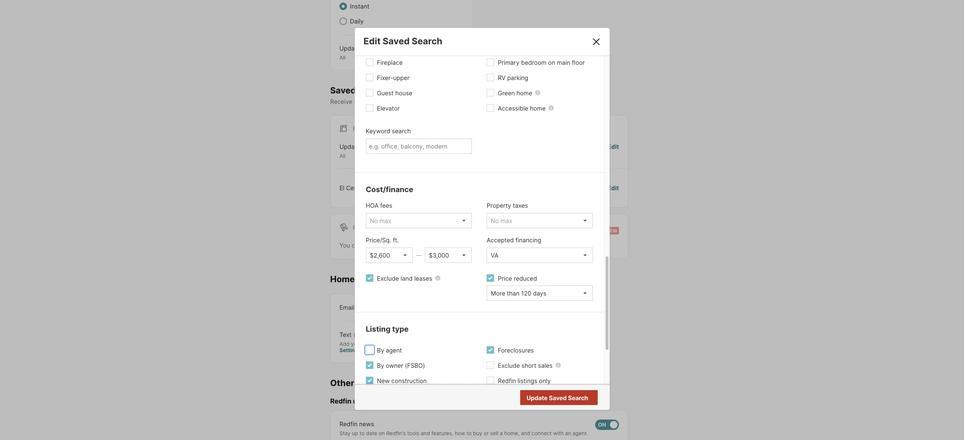 Task type: describe. For each thing, give the bounding box(es) containing it.
—
[[416, 252, 422, 259]]

rentals
[[485, 242, 505, 249]]

Daily radio
[[340, 18, 347, 25]]

test
[[367, 185, 380, 192]]

2 and from the left
[[521, 431, 531, 437]]

hoa fees
[[366, 202, 393, 209]]

rv parking
[[498, 74, 529, 82]]

other emails
[[330, 378, 384, 389]]

can
[[352, 242, 362, 249]]

home,
[[505, 431, 520, 437]]

sell
[[491, 431, 499, 437]]

saved searches receive timely notifications based on your preferred search filters.
[[330, 85, 517, 106]]

agent.
[[573, 431, 589, 437]]

elevator
[[377, 105, 400, 112]]

based
[[409, 98, 427, 106]]

add your phone number in
[[340, 341, 407, 347]]

features,
[[432, 431, 454, 437]]

search for edit saved search
[[412, 36, 443, 46]]

buy
[[473, 431, 483, 437]]

bedroom
[[522, 59, 547, 66]]

you can create saved searches while searching for rentals .
[[340, 242, 506, 249]]

or
[[484, 431, 489, 437]]

accepted
[[487, 237, 514, 244]]

notifications
[[373, 98, 408, 106]]

rent
[[367, 224, 382, 231]]

redfin for redfin listings only
[[498, 378, 516, 385]]

redfin inside redfin news stay up to date on redfin's tools and features, how to buy or sell a home, and connect with an agent.
[[340, 421, 358, 428]]

1 all from the top
[[340, 54, 346, 61]]

updates
[[353, 398, 380, 406]]

receive
[[330, 98, 353, 106]]

(fsbo)
[[405, 362, 425, 370]]

price
[[498, 275, 512, 283]]

account settings link
[[340, 341, 428, 354]]

update saved search button
[[520, 391, 598, 406]]

by agent
[[377, 347, 402, 355]]

accessible
[[498, 105, 529, 112]]

parking
[[508, 74, 529, 82]]

stay
[[340, 431, 351, 437]]

0 vertical spatial update
[[340, 45, 360, 52]]

owner
[[386, 362, 404, 370]]

searches inside the saved searches receive timely notifications based on your preferred search filters.
[[358, 85, 398, 96]]

while
[[430, 242, 445, 249]]

green
[[498, 89, 515, 97]]

financing
[[516, 237, 542, 244]]

(sms)
[[354, 331, 371, 339]]

redfin news stay up to date on redfin's tools and features, how to buy or sell a home, and connect with an agent.
[[340, 421, 589, 437]]

property taxes
[[487, 202, 528, 209]]

property
[[487, 202, 512, 209]]

edit saved search element
[[364, 36, 583, 46]]

new construction
[[377, 378, 427, 385]]

an
[[566, 431, 572, 437]]

no results
[[559, 395, 588, 403]]

up
[[352, 431, 358, 437]]

home tours
[[330, 274, 379, 285]]

edit saved search dialog
[[355, 0, 610, 411]]

exclude for exclude short sales
[[498, 362, 520, 370]]

fixer-
[[377, 74, 393, 82]]

add
[[340, 341, 350, 347]]

el cerrito test 1
[[340, 185, 384, 192]]

.
[[505, 242, 506, 249]]

list box down the financing at the bottom right of the page
[[487, 248, 593, 263]]

a
[[500, 431, 503, 437]]

accessible home
[[498, 105, 546, 112]]

for for for rent
[[353, 224, 365, 231]]

accepted financing
[[487, 237, 542, 244]]

list box down ft.
[[366, 248, 413, 263]]

2 update types all from the top
[[340, 143, 378, 159]]

email
[[340, 304, 355, 312]]

searching
[[447, 242, 474, 249]]

Instant radio
[[340, 3, 347, 10]]

text (sms)
[[340, 331, 371, 339]]

cost/finance
[[366, 185, 414, 194]]

1 vertical spatial update
[[340, 143, 360, 151]]

green home
[[498, 89, 533, 97]]

date
[[366, 431, 377, 437]]

listing
[[366, 325, 391, 334]]

sales
[[538, 362, 553, 370]]

listing type
[[366, 325, 409, 334]]

land
[[401, 275, 413, 283]]

guest house
[[377, 89, 413, 97]]

short
[[522, 362, 537, 370]]

house
[[396, 89, 413, 97]]

home for green home
[[517, 89, 533, 97]]

list box up the financing at the bottom right of the page
[[487, 213, 593, 228]]

foreclosures
[[498, 347, 534, 355]]

exclude short sales
[[498, 362, 553, 370]]

keyword search
[[366, 127, 411, 135]]

news
[[359, 421, 374, 428]]

results
[[568, 395, 588, 403]]

update inside button
[[527, 395, 548, 402]]

for sale
[[353, 125, 381, 133]]



Task type: vqa. For each thing, say whether or not it's contained in the screenshot.
SAVE SEARCH button at the top
no



Task type: locate. For each thing, give the bounding box(es) containing it.
account
[[407, 341, 428, 347]]

on right date
[[379, 431, 385, 437]]

home
[[517, 89, 533, 97], [530, 105, 546, 112]]

your
[[437, 98, 449, 106], [351, 341, 362, 347]]

on for searches
[[428, 98, 435, 106]]

instant
[[350, 3, 370, 10]]

e.g. office, balcony, modern text field
[[369, 143, 469, 150]]

types down keyword in the top left of the page
[[362, 143, 378, 151]]

tools
[[408, 431, 420, 437]]

for
[[353, 125, 365, 133], [353, 224, 365, 231]]

edit inside dialog
[[364, 36, 381, 46]]

1 edit button from the top
[[608, 143, 619, 160]]

on inside redfin news stay up to date on redfin's tools and features, how to buy or sell a home, and connect with an agent.
[[379, 431, 385, 437]]

account settings
[[340, 341, 428, 354]]

exclude land leases
[[377, 275, 433, 283]]

types up fireplace
[[362, 45, 378, 52]]

1 vertical spatial on
[[428, 98, 435, 106]]

search
[[479, 98, 498, 106], [392, 127, 411, 135]]

on left main on the top right
[[548, 59, 556, 66]]

no results button
[[550, 391, 597, 406]]

0 horizontal spatial search
[[392, 127, 411, 135]]

update down for sale
[[340, 143, 360, 151]]

redfin down the other
[[330, 398, 352, 406]]

search left filters. on the top right
[[479, 98, 498, 106]]

0 vertical spatial types
[[362, 45, 378, 52]]

1 vertical spatial edit
[[608, 143, 619, 151]]

emails
[[357, 378, 384, 389]]

to left buy at the bottom of the page
[[467, 431, 472, 437]]

0 horizontal spatial and
[[421, 431, 430, 437]]

1 vertical spatial edit button
[[608, 184, 619, 193]]

settings
[[340, 348, 361, 354]]

list box down reduced
[[487, 286, 593, 301]]

0 horizontal spatial on
[[379, 431, 385, 437]]

searches down fixer-
[[358, 85, 398, 96]]

reduced
[[514, 275, 537, 283]]

floor
[[572, 59, 585, 66]]

timely
[[354, 98, 371, 106]]

0 vertical spatial by
[[377, 347, 384, 355]]

home for accessible home
[[530, 105, 546, 112]]

hoa
[[366, 202, 379, 209]]

0 vertical spatial edit
[[364, 36, 381, 46]]

update down daily option
[[340, 45, 360, 52]]

1 horizontal spatial exclude
[[498, 362, 520, 370]]

exclude for exclude land leases
[[377, 275, 399, 283]]

None checkbox
[[596, 420, 619, 431]]

for rent
[[353, 224, 382, 231]]

and right tools
[[421, 431, 430, 437]]

1 horizontal spatial searches
[[402, 242, 429, 249]]

and right home,
[[521, 431, 531, 437]]

primary
[[498, 59, 520, 66]]

1 vertical spatial searches
[[402, 242, 429, 249]]

agent
[[386, 347, 402, 355]]

0 vertical spatial update types all
[[340, 45, 378, 61]]

with
[[554, 431, 564, 437]]

1
[[381, 185, 384, 192]]

1 vertical spatial home
[[530, 105, 546, 112]]

preferred
[[451, 98, 477, 106]]

2 vertical spatial on
[[379, 431, 385, 437]]

0 vertical spatial all
[[340, 54, 346, 61]]

guest
[[377, 89, 394, 97]]

for left "sale"
[[353, 125, 365, 133]]

1 horizontal spatial your
[[437, 98, 449, 106]]

1 vertical spatial by
[[377, 362, 384, 370]]

tours
[[357, 274, 379, 285]]

exclude
[[377, 275, 399, 283], [498, 362, 520, 370]]

2 vertical spatial edit
[[608, 185, 619, 192]]

by
[[377, 347, 384, 355], [377, 362, 384, 370]]

filters.
[[500, 98, 517, 106]]

create
[[364, 242, 382, 249]]

cerrito
[[346, 185, 366, 192]]

0 horizontal spatial searches
[[358, 85, 398, 96]]

list box right —
[[425, 248, 472, 263]]

price reduced
[[498, 275, 537, 283]]

2 edit button from the top
[[608, 184, 619, 193]]

searches up —
[[402, 242, 429, 249]]

on inside the saved searches receive timely notifications based on your preferred search filters.
[[428, 98, 435, 106]]

to right up
[[360, 431, 365, 437]]

leases
[[415, 275, 433, 283]]

1 vertical spatial your
[[351, 341, 362, 347]]

for
[[476, 242, 484, 249]]

all up el
[[340, 153, 346, 159]]

searches
[[358, 85, 398, 96], [402, 242, 429, 249]]

exclude left land
[[377, 275, 399, 283]]

0 vertical spatial search
[[479, 98, 498, 106]]

redfin for redfin updates
[[330, 398, 352, 406]]

fees
[[380, 202, 393, 209]]

2 to from the left
[[467, 431, 472, 437]]

type
[[392, 325, 409, 334]]

your left preferred
[[437, 98, 449, 106]]

2 horizontal spatial on
[[548, 59, 556, 66]]

home right accessible
[[530, 105, 546, 112]]

0 vertical spatial for
[[353, 125, 365, 133]]

1 vertical spatial search
[[568, 395, 589, 402]]

search
[[412, 36, 443, 46], [568, 395, 589, 402]]

1 vertical spatial exclude
[[498, 362, 520, 370]]

price/sq.
[[366, 237, 391, 244]]

for for for sale
[[353, 125, 365, 133]]

1 by from the top
[[377, 347, 384, 355]]

saved inside the saved searches receive timely notifications based on your preferred search filters.
[[330, 85, 356, 96]]

text
[[340, 331, 352, 339]]

edit button
[[608, 143, 619, 160], [608, 184, 619, 193]]

rv
[[498, 74, 506, 82]]

1 horizontal spatial to
[[467, 431, 472, 437]]

1 for from the top
[[353, 125, 365, 133]]

fixer-upper
[[377, 74, 410, 82]]

1 horizontal spatial search
[[479, 98, 498, 106]]

1 update types all from the top
[[340, 45, 378, 61]]

2 all from the top
[[340, 153, 346, 159]]

0 horizontal spatial search
[[412, 36, 443, 46]]

1 vertical spatial search
[[392, 127, 411, 135]]

types
[[362, 45, 378, 52], [362, 143, 378, 151]]

construction
[[392, 378, 427, 385]]

redfin updates
[[330, 398, 380, 406]]

update
[[340, 45, 360, 52], [340, 143, 360, 151], [527, 395, 548, 402]]

your inside the saved searches receive timely notifications based on your preferred search filters.
[[437, 98, 449, 106]]

your up settings
[[351, 341, 362, 347]]

saved inside button
[[549, 395, 567, 402]]

ft.
[[393, 237, 399, 244]]

0 vertical spatial on
[[548, 59, 556, 66]]

1 and from the left
[[421, 431, 430, 437]]

search inside button
[[568, 395, 589, 402]]

1 vertical spatial redfin
[[330, 398, 352, 406]]

0 vertical spatial exclude
[[377, 275, 399, 283]]

home up accessible home
[[517, 89, 533, 97]]

listings
[[518, 378, 538, 385]]

by for by owner (fsbo)
[[377, 362, 384, 370]]

on for news
[[379, 431, 385, 437]]

0 horizontal spatial to
[[360, 431, 365, 437]]

2 by from the top
[[377, 362, 384, 370]]

search inside the saved searches receive timely notifications based on your preferred search filters.
[[479, 98, 498, 106]]

taxes
[[513, 202, 528, 209]]

redfin left listings
[[498, 378, 516, 385]]

2 types from the top
[[362, 143, 378, 151]]

all down daily option
[[340, 54, 346, 61]]

redfin
[[498, 378, 516, 385], [330, 398, 352, 406], [340, 421, 358, 428]]

for left rent at the left of page
[[353, 224, 365, 231]]

1 types from the top
[[362, 45, 378, 52]]

0 vertical spatial your
[[437, 98, 449, 106]]

exclude down foreclosures
[[498, 362, 520, 370]]

1 vertical spatial all
[[340, 153, 346, 159]]

by for by agent
[[377, 347, 384, 355]]

1 vertical spatial update types all
[[340, 143, 378, 159]]

sale
[[367, 125, 381, 133]]

keyword
[[366, 127, 390, 135]]

to
[[360, 431, 365, 437], [467, 431, 472, 437]]

fireplace
[[377, 59, 403, 66]]

update types all down for sale
[[340, 143, 378, 159]]

2 vertical spatial update
[[527, 395, 548, 402]]

main
[[557, 59, 571, 66]]

daily
[[350, 18, 364, 25]]

phone
[[364, 341, 379, 347]]

redfin up stay at the bottom left
[[340, 421, 358, 428]]

0 vertical spatial edit button
[[608, 143, 619, 160]]

by owner (fsbo)
[[377, 362, 425, 370]]

update down only
[[527, 395, 548, 402]]

1 vertical spatial for
[[353, 224, 365, 231]]

upper
[[393, 74, 410, 82]]

0 vertical spatial searches
[[358, 85, 398, 96]]

on inside "edit saved search" dialog
[[548, 59, 556, 66]]

1 horizontal spatial search
[[568, 395, 589, 402]]

0 vertical spatial redfin
[[498, 378, 516, 385]]

search for update saved search
[[568, 395, 589, 402]]

2 for from the top
[[353, 224, 365, 231]]

no
[[559, 395, 567, 403]]

edit
[[364, 36, 381, 46], [608, 143, 619, 151], [608, 185, 619, 192]]

redfin inside "edit saved search" dialog
[[498, 378, 516, 385]]

edit saved search
[[364, 36, 443, 46]]

search up e.g. office, balcony, modern text box
[[392, 127, 411, 135]]

list box
[[366, 213, 472, 228], [487, 213, 593, 228], [366, 248, 413, 263], [425, 248, 472, 263], [487, 248, 593, 263], [487, 286, 593, 301]]

on right based
[[428, 98, 435, 106]]

0 vertical spatial home
[[517, 89, 533, 97]]

redfin's
[[387, 431, 406, 437]]

1 horizontal spatial and
[[521, 431, 531, 437]]

update types all down daily
[[340, 45, 378, 61]]

2 vertical spatial redfin
[[340, 421, 358, 428]]

1 vertical spatial types
[[362, 143, 378, 151]]

0 horizontal spatial exclude
[[377, 275, 399, 283]]

search inside dialog
[[392, 127, 411, 135]]

0 horizontal spatial your
[[351, 341, 362, 347]]

0 vertical spatial search
[[412, 36, 443, 46]]

1 to from the left
[[360, 431, 365, 437]]

list box up you can create saved searches while searching for rentals .
[[366, 213, 472, 228]]

el
[[340, 185, 345, 192]]

connect
[[532, 431, 552, 437]]

1 horizontal spatial on
[[428, 98, 435, 106]]

home
[[330, 274, 355, 285]]



